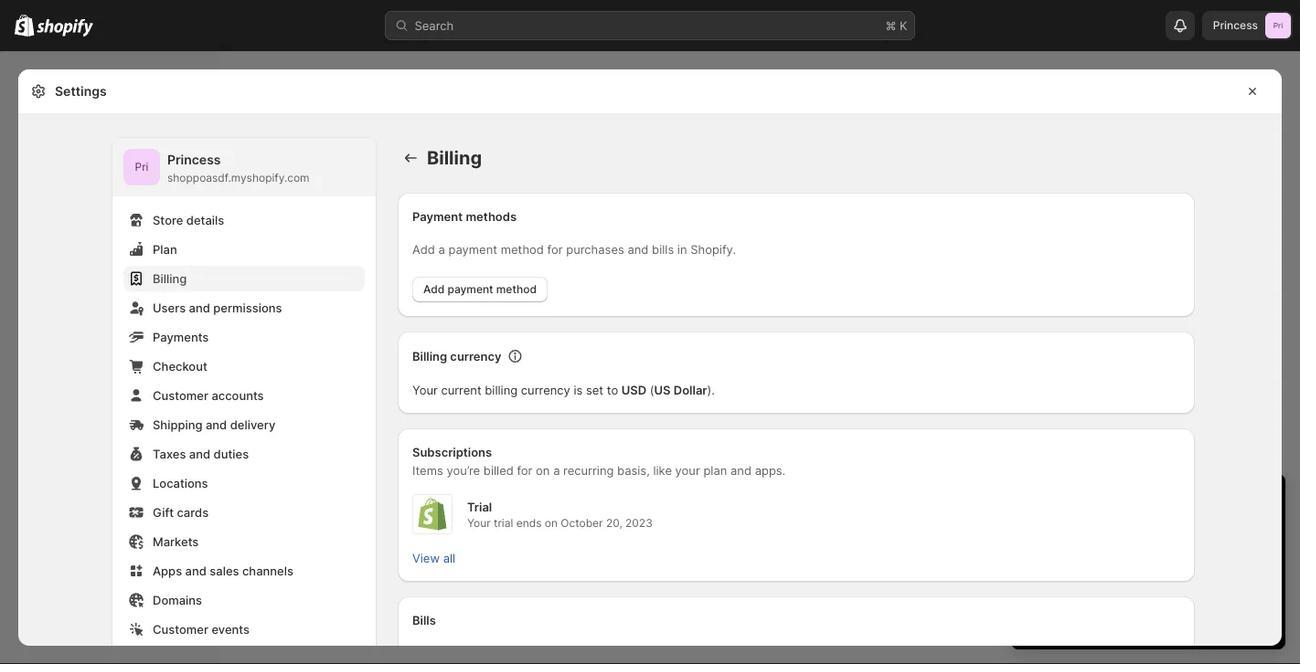 Task type: describe. For each thing, give the bounding box(es) containing it.
and down customer accounts
[[206, 418, 227, 432]]

users and permissions link
[[123, 295, 365, 321]]

months
[[1081, 542, 1123, 557]]

and right the users
[[189, 301, 210, 315]]

permissions
[[213, 301, 282, 315]]

your inside the switch to a paid plan and get: first 3 months for $1/month to customize your online store and add bonus features
[[1238, 561, 1263, 575]]

bills
[[652, 242, 674, 257]]

locations link
[[123, 471, 365, 497]]

1 day left in your trial button
[[1012, 475, 1286, 513]]

on inside subscriptions items you're billed for on a recurring basis, like your plan and apps.
[[536, 464, 550, 478]]

online
[[1045, 579, 1078, 593]]

is
[[574, 383, 583, 397]]

gift cards
[[153, 506, 209, 520]]

gift
[[153, 506, 174, 520]]

k
[[900, 18, 908, 32]]

trial inside dropdown button
[[1177, 491, 1210, 513]]

0 vertical spatial billing
[[427, 147, 482, 169]]

taxes
[[153, 447, 186, 461]]

2023
[[626, 517, 653, 531]]

shipping
[[153, 418, 203, 432]]

plan inside subscriptions items you're billed for on a recurring basis, like your plan and apps.
[[704, 464, 727, 478]]

us
[[655, 383, 671, 397]]

payments link
[[123, 325, 365, 350]]

methods
[[466, 209, 517, 224]]

and right apps
[[185, 564, 207, 579]]

for inside the switch to a paid plan and get: first 3 months for $1/month to customize your online store and add bonus features
[[1126, 542, 1142, 557]]

1 horizontal spatial princess image
[[1266, 13, 1292, 38]]

features
[[1201, 579, 1247, 593]]

add
[[1138, 579, 1159, 593]]

2 vertical spatial billing
[[413, 349, 447, 364]]

october
[[561, 517, 603, 531]]

1 vertical spatial currency
[[521, 383, 571, 397]]

shipping and delivery
[[153, 418, 276, 432]]

delivery
[[230, 418, 276, 432]]

view all
[[413, 552, 456, 566]]

to inside settings dialog
[[607, 383, 618, 397]]

sales
[[210, 564, 239, 579]]

shopify logo image
[[416, 498, 449, 531]]

add a payment method for purchases and bills in shopify.
[[413, 242, 736, 257]]

and right taxes
[[189, 447, 210, 461]]

billing currency
[[413, 349, 502, 364]]

for for billed
[[517, 464, 533, 478]]

left
[[1080, 491, 1108, 513]]

princess shoppoasdf.myshopify.com
[[167, 152, 310, 185]]

plan
[[153, 242, 177, 257]]

duties
[[214, 447, 249, 461]]

for for method
[[548, 242, 563, 257]]

in inside dropdown button
[[1114, 491, 1129, 513]]

store
[[1081, 579, 1110, 593]]

1 day left in your trial
[[1030, 491, 1210, 513]]

subscriptions items you're billed for on a recurring basis, like your plan and apps.
[[413, 445, 786, 478]]

current
[[441, 383, 482, 397]]

plan inside the switch to a paid plan and get: first 3 months for $1/month to customize your online store and add bonus features
[[1123, 524, 1147, 538]]

customer accounts
[[153, 389, 264, 403]]

taxes and duties
[[153, 447, 249, 461]]

⌘ k
[[886, 18, 908, 32]]

method inside button
[[496, 283, 537, 296]]

billing
[[485, 383, 518, 397]]

customer events link
[[123, 617, 365, 643]]

2 horizontal spatial to
[[1162, 561, 1174, 575]]

customer events
[[153, 623, 250, 637]]

(
[[650, 383, 655, 397]]

payment
[[413, 209, 463, 224]]

domains
[[153, 594, 202, 608]]

a inside the switch to a paid plan and get: first 3 months for $1/month to customize your online store and add bonus features
[[1086, 524, 1093, 538]]

payments
[[153, 330, 209, 344]]

trial
[[467, 500, 492, 515]]

and up $1/month
[[1151, 524, 1172, 538]]

add for add payment method
[[423, 283, 445, 296]]

cards
[[177, 506, 209, 520]]

store details
[[153, 213, 224, 227]]

pri button
[[123, 149, 160, 186]]

checkout link
[[123, 354, 365, 380]]

your inside subscriptions items you're billed for on a recurring basis, like your plan and apps.
[[676, 464, 700, 478]]

0 horizontal spatial currency
[[450, 349, 502, 364]]

purchases
[[566, 242, 624, 257]]

view
[[413, 552, 440, 566]]

dollar
[[674, 383, 708, 397]]

search
[[415, 18, 454, 32]]

switch
[[1030, 524, 1068, 538]]

first
[[1045, 542, 1067, 557]]

and left bills
[[628, 242, 649, 257]]

you're
[[447, 464, 480, 478]]

and left add
[[1114, 579, 1135, 593]]

recurring
[[564, 464, 614, 478]]

accounts
[[212, 389, 264, 403]]

users and permissions
[[153, 301, 282, 315]]

markets link
[[123, 530, 365, 555]]

apps and sales channels
[[153, 564, 294, 579]]

usd
[[622, 383, 647, 397]]

billed
[[484, 464, 514, 478]]

customer accounts link
[[123, 383, 365, 409]]

store
[[153, 213, 183, 227]]

plan link
[[123, 237, 365, 263]]

view all link
[[402, 546, 467, 572]]

all
[[443, 552, 456, 566]]

$1/month
[[1145, 542, 1198, 557]]

apps and sales channels link
[[123, 559, 365, 584]]

trial your trial ends on october 20, 2023
[[467, 500, 653, 531]]

on inside trial your trial ends on october 20, 2023
[[545, 517, 558, 531]]



Task type: vqa. For each thing, say whether or not it's contained in the screenshot.
$0.00 to the middle
no



Task type: locate. For each thing, give the bounding box(es) containing it.
0 horizontal spatial to
[[607, 383, 618, 397]]

billing up current
[[413, 349, 447, 364]]

users
[[153, 301, 186, 315]]

items
[[413, 464, 443, 478]]

princess for princess shoppoasdf.myshopify.com
[[167, 152, 221, 168]]

on right billed
[[536, 464, 550, 478]]

1 day left in your trial element
[[1012, 522, 1286, 650]]

customer down domains
[[153, 623, 209, 637]]

0 vertical spatial add
[[413, 242, 435, 257]]

0 vertical spatial trial
[[1177, 491, 1210, 513]]

ends
[[517, 517, 542, 531]]

20,
[[606, 517, 623, 531]]

to up 3
[[1071, 524, 1083, 538]]

2 horizontal spatial your
[[1238, 561, 1263, 575]]

shopify image
[[15, 14, 34, 36], [37, 19, 94, 37]]

1 vertical spatial add
[[423, 283, 445, 296]]

payment inside button
[[448, 283, 494, 296]]

paid
[[1096, 524, 1120, 538]]

).
[[708, 383, 715, 397]]

1 vertical spatial customer
[[153, 623, 209, 637]]

1 customer from the top
[[153, 389, 209, 403]]

0 vertical spatial princess
[[1214, 19, 1259, 32]]

taxes and duties link
[[123, 442, 365, 467]]

princess for princess
[[1214, 19, 1259, 32]]

payment methods
[[413, 209, 517, 224]]

1 vertical spatial trial
[[494, 517, 513, 531]]

customer
[[153, 389, 209, 403], [153, 623, 209, 637]]

trial up get:
[[1177, 491, 1210, 513]]

currency
[[450, 349, 502, 364], [521, 383, 571, 397]]

1 horizontal spatial shopify image
[[37, 19, 94, 37]]

to down $1/month
[[1162, 561, 1174, 575]]

apps.
[[755, 464, 786, 478]]

plan right like
[[704, 464, 727, 478]]

0 horizontal spatial in
[[678, 242, 687, 257]]

1 vertical spatial in
[[1114, 491, 1129, 513]]

2 horizontal spatial for
[[1126, 542, 1142, 557]]

apps
[[153, 564, 182, 579]]

1 vertical spatial princess image
[[123, 149, 160, 186]]

0 vertical spatial customer
[[153, 389, 209, 403]]

your left current
[[413, 383, 438, 397]]

add payment method button
[[413, 277, 548, 303]]

0 vertical spatial in
[[678, 242, 687, 257]]

method down the add a payment method for purchases and bills in shopify.
[[496, 283, 537, 296]]

1 vertical spatial a
[[553, 464, 560, 478]]

day
[[1044, 491, 1075, 513]]

channels
[[242, 564, 294, 579]]

payment up billing currency
[[448, 283, 494, 296]]

0 vertical spatial payment
[[449, 242, 498, 257]]

bills
[[413, 614, 436, 628]]

1 horizontal spatial princess
[[1214, 19, 1259, 32]]

your right like
[[676, 464, 700, 478]]

⌘
[[886, 18, 897, 32]]

0 horizontal spatial plan
[[704, 464, 727, 478]]

get:
[[1175, 524, 1197, 538]]

for left purchases
[[548, 242, 563, 257]]

domains link
[[123, 588, 365, 614]]

billing up payment methods
[[427, 147, 482, 169]]

settings
[[55, 84, 107, 99]]

your
[[413, 383, 438, 397], [467, 517, 491, 531]]

set
[[586, 383, 604, 397]]

subscriptions
[[413, 445, 492, 460]]

add up billing currency
[[423, 283, 445, 296]]

customer for customer events
[[153, 623, 209, 637]]

2 customer from the top
[[153, 623, 209, 637]]

1 vertical spatial method
[[496, 283, 537, 296]]

method down methods
[[501, 242, 544, 257]]

currency left is
[[521, 383, 571, 397]]

a left paid
[[1086, 524, 1093, 538]]

a left recurring
[[553, 464, 560, 478]]

1 vertical spatial on
[[545, 517, 558, 531]]

like
[[653, 464, 672, 478]]

store details link
[[123, 208, 365, 233]]

1 horizontal spatial currency
[[521, 383, 571, 397]]

1 vertical spatial your
[[467, 517, 491, 531]]

0 horizontal spatial your
[[676, 464, 700, 478]]

customer for customer accounts
[[153, 389, 209, 403]]

shop settings menu element
[[113, 138, 376, 665]]

and
[[628, 242, 649, 257], [189, 301, 210, 315], [206, 418, 227, 432], [189, 447, 210, 461], [731, 464, 752, 478], [1151, 524, 1172, 538], [185, 564, 207, 579], [1114, 579, 1135, 593]]

settings dialog
[[18, 70, 1282, 665]]

0 horizontal spatial princess image
[[123, 149, 160, 186]]

0 vertical spatial method
[[501, 242, 544, 257]]

a inside subscriptions items you're billed for on a recurring basis, like your plan and apps.
[[553, 464, 560, 478]]

plan
[[704, 464, 727, 478], [1123, 524, 1147, 538]]

add inside button
[[423, 283, 445, 296]]

2 vertical spatial for
[[1126, 542, 1142, 557]]

basis,
[[617, 464, 650, 478]]

markets
[[153, 535, 199, 549]]

trial left ends
[[494, 517, 513, 531]]

for inside subscriptions items you're billed for on a recurring basis, like your plan and apps.
[[517, 464, 533, 478]]

dialog
[[1290, 70, 1301, 647]]

billing link
[[123, 266, 365, 292]]

payment down payment methods
[[449, 242, 498, 257]]

currency up current
[[450, 349, 502, 364]]

shipping and delivery link
[[123, 413, 365, 438]]

1 vertical spatial for
[[517, 464, 533, 478]]

add down payment
[[413, 242, 435, 257]]

and left apps.
[[731, 464, 752, 478]]

0 vertical spatial currency
[[450, 349, 502, 364]]

0 horizontal spatial your
[[413, 383, 438, 397]]

your inside 1 day left in your trial dropdown button
[[1134, 491, 1172, 513]]

1 vertical spatial billing
[[153, 272, 187, 286]]

checkout
[[153, 359, 207, 374]]

billing up the users
[[153, 272, 187, 286]]

1 horizontal spatial for
[[548, 242, 563, 257]]

1 vertical spatial plan
[[1123, 524, 1147, 538]]

shoppoasdf.myshopify.com
[[167, 172, 310, 185]]

billing inside shop settings menu element
[[153, 272, 187, 286]]

payment
[[449, 242, 498, 257], [448, 283, 494, 296]]

in right bills
[[678, 242, 687, 257]]

to
[[607, 383, 618, 397], [1071, 524, 1083, 538], [1162, 561, 1174, 575]]

1 vertical spatial to
[[1071, 524, 1083, 538]]

3
[[1070, 542, 1078, 557]]

0 horizontal spatial trial
[[494, 517, 513, 531]]

2 vertical spatial to
[[1162, 561, 1174, 575]]

1 horizontal spatial trial
[[1177, 491, 1210, 513]]

1 vertical spatial your
[[1134, 491, 1172, 513]]

1
[[1030, 491, 1038, 513]]

princess
[[1214, 19, 1259, 32], [167, 152, 221, 168]]

2 vertical spatial a
[[1086, 524, 1093, 538]]

your up $1/month
[[1134, 491, 1172, 513]]

0 horizontal spatial princess
[[167, 152, 221, 168]]

princess image
[[1266, 13, 1292, 38], [123, 149, 160, 186]]

for right the months
[[1126, 542, 1142, 557]]

a down payment
[[439, 242, 445, 257]]

1 vertical spatial princess
[[167, 152, 221, 168]]

on right ends
[[545, 517, 558, 531]]

in inside dialog
[[678, 242, 687, 257]]

0 vertical spatial to
[[607, 383, 618, 397]]

0 vertical spatial plan
[[704, 464, 727, 478]]

0 vertical spatial princess image
[[1266, 13, 1292, 38]]

for
[[548, 242, 563, 257], [517, 464, 533, 478], [1126, 542, 1142, 557]]

0 vertical spatial your
[[676, 464, 700, 478]]

0 vertical spatial on
[[536, 464, 550, 478]]

in right left
[[1114, 491, 1129, 513]]

1 vertical spatial payment
[[448, 283, 494, 296]]

0 vertical spatial your
[[413, 383, 438, 397]]

shopify.
[[691, 242, 736, 257]]

0 horizontal spatial a
[[439, 242, 445, 257]]

events
[[212, 623, 250, 637]]

and inside subscriptions items you're billed for on a recurring basis, like your plan and apps.
[[731, 464, 752, 478]]

1 horizontal spatial in
[[1114, 491, 1129, 513]]

1 horizontal spatial to
[[1071, 524, 1083, 538]]

add for add a payment method for purchases and bills in shopify.
[[413, 242, 435, 257]]

customize
[[1177, 561, 1235, 575]]

your current billing currency is set to usd ( us dollar ).
[[413, 383, 715, 397]]

1 horizontal spatial your
[[1134, 491, 1172, 513]]

for right billed
[[517, 464, 533, 478]]

your up features
[[1238, 561, 1263, 575]]

to right set
[[607, 383, 618, 397]]

2 vertical spatial your
[[1238, 561, 1263, 575]]

switch to a paid plan and get: first 3 months for $1/month to customize your online store and add bonus features
[[1030, 524, 1263, 593]]

your inside trial your trial ends on october 20, 2023
[[467, 517, 491, 531]]

1 horizontal spatial a
[[553, 464, 560, 478]]

0 vertical spatial a
[[439, 242, 445, 257]]

customer down the "checkout"
[[153, 389, 209, 403]]

0 horizontal spatial shopify image
[[15, 14, 34, 36]]

princess image inside shop settings menu element
[[123, 149, 160, 186]]

your down 'trial'
[[467, 517, 491, 531]]

0 vertical spatial for
[[548, 242, 563, 257]]

method
[[501, 242, 544, 257], [496, 283, 537, 296]]

plan right paid
[[1123, 524, 1147, 538]]

2 horizontal spatial a
[[1086, 524, 1093, 538]]

0 horizontal spatial for
[[517, 464, 533, 478]]

on
[[536, 464, 550, 478], [545, 517, 558, 531]]

locations
[[153, 477, 208, 491]]

gift cards link
[[123, 500, 365, 526]]

a
[[439, 242, 445, 257], [553, 464, 560, 478], [1086, 524, 1093, 538]]

princess inside princess shoppoasdf.myshopify.com
[[167, 152, 221, 168]]

details
[[186, 213, 224, 227]]

1 horizontal spatial plan
[[1123, 524, 1147, 538]]

trial inside trial your trial ends on october 20, 2023
[[494, 517, 513, 531]]

1 horizontal spatial your
[[467, 517, 491, 531]]



